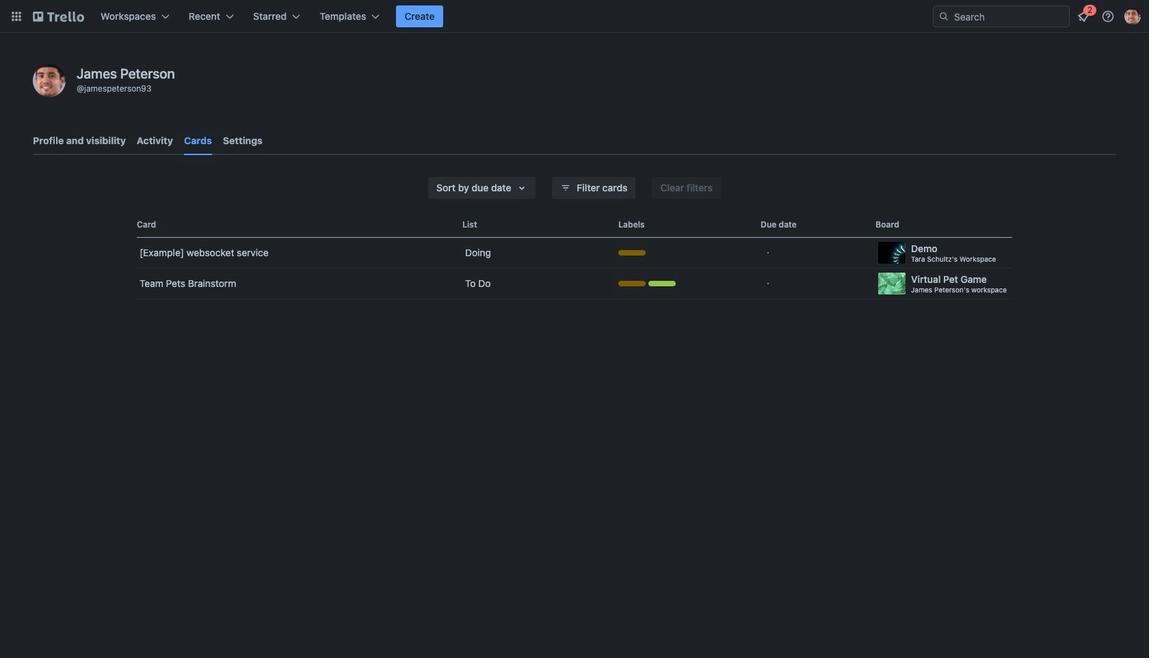 Task type: describe. For each thing, give the bounding box(es) containing it.
back to home image
[[33, 5, 84, 27]]

0 horizontal spatial james peterson (jamespeterson93) image
[[33, 64, 66, 97]]

2 notifications image
[[1076, 8, 1092, 25]]

color: yellow, title: "ready to merge" element
[[618, 250, 646, 256]]

Search field
[[950, 7, 1069, 26]]



Task type: locate. For each thing, give the bounding box(es) containing it.
0 vertical spatial james peterson (jamespeterson93) image
[[1125, 8, 1141, 25]]

1 horizontal spatial james peterson (jamespeterson93) image
[[1125, 8, 1141, 25]]

color: bold lime, title: "team task" element
[[649, 281, 676, 287]]

james peterson (jamespeterson93) image right open information menu icon
[[1125, 8, 1141, 25]]

1 vertical spatial james peterson (jamespeterson93) image
[[33, 64, 66, 97]]

color: yellow, title: none image
[[618, 281, 646, 287]]

james peterson (jamespeterson93) image
[[1125, 8, 1141, 25], [33, 64, 66, 97]]

search image
[[939, 11, 950, 22]]

open information menu image
[[1102, 10, 1115, 23]]

james peterson (jamespeterson93) image down back to home image
[[33, 64, 66, 97]]

primary element
[[0, 0, 1149, 33]]



Task type: vqa. For each thing, say whether or not it's contained in the screenshot.
search image
yes



